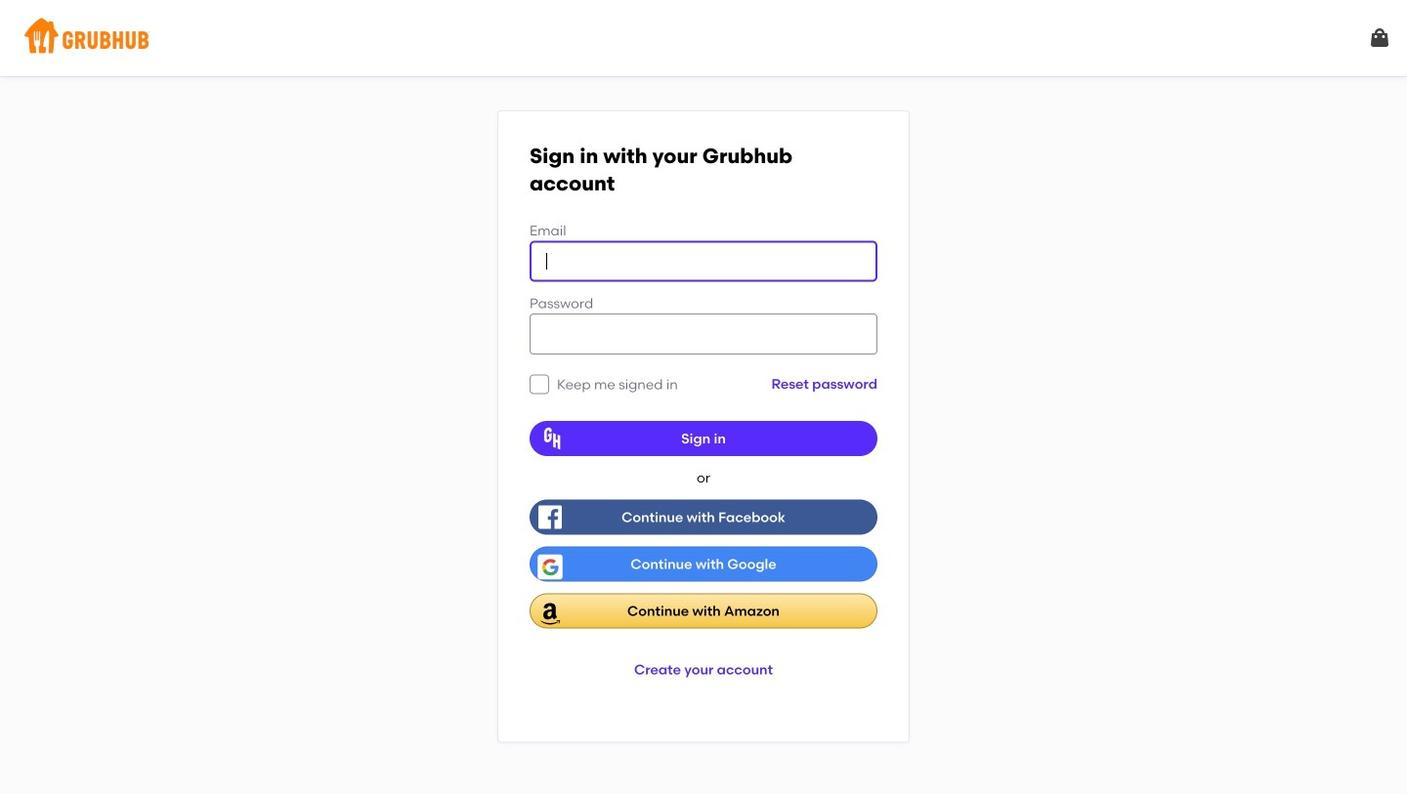 Task type: vqa. For each thing, say whether or not it's contained in the screenshot.
the to the top
no



Task type: describe. For each thing, give the bounding box(es) containing it.
svg image inside main navigation 'navigation'
[[1369, 26, 1392, 50]]



Task type: locate. For each thing, give the bounding box(es) containing it.
1 horizontal spatial svg image
[[1369, 26, 1392, 50]]

0 vertical spatial svg image
[[1369, 26, 1392, 50]]

None password field
[[530, 314, 878, 355]]

svg image
[[1369, 26, 1392, 50], [534, 379, 546, 391]]

0 horizontal spatial svg image
[[534, 379, 546, 391]]

main navigation navigation
[[0, 0, 1408, 76]]

None email field
[[530, 241, 878, 282]]

1 vertical spatial svg image
[[534, 379, 546, 391]]



